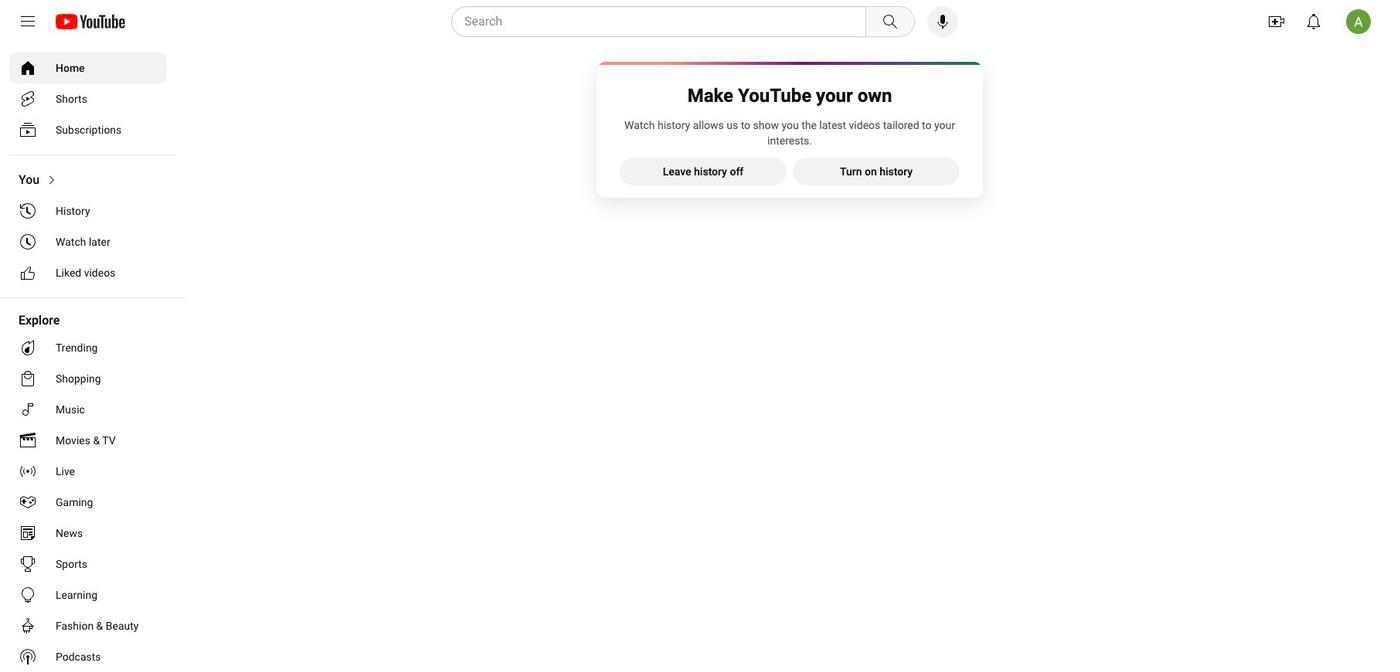 Task type: locate. For each thing, give the bounding box(es) containing it.
3 option from the top
[[9, 114, 167, 145]]

option
[[9, 53, 167, 83], [9, 83, 167, 114], [9, 114, 167, 145], [9, 165, 167, 196], [9, 196, 167, 226], [9, 226, 167, 257], [9, 257, 167, 288], [9, 332, 167, 363], [9, 363, 167, 394], [9, 394, 167, 425], [9, 425, 167, 456], [9, 456, 167, 487], [9, 487, 167, 518], [9, 518, 167, 549], [9, 549, 167, 580], [9, 580, 167, 611], [9, 611, 167, 641], [9, 641, 167, 666]]

4 option from the top
[[9, 165, 167, 196]]

9 option from the top
[[9, 363, 167, 394]]

7 option from the top
[[9, 257, 167, 288]]

None text field
[[663, 164, 744, 179], [840, 164, 913, 179], [663, 164, 744, 179], [840, 164, 913, 179]]

13 option from the top
[[9, 487, 167, 518]]

11 option from the top
[[9, 425, 167, 456]]

2 option from the top
[[9, 83, 167, 114]]

16 option from the top
[[9, 580, 167, 611]]

12 option from the top
[[9, 456, 167, 487]]

10 option from the top
[[9, 394, 167, 425]]

17 option from the top
[[9, 611, 167, 641]]

None search field
[[423, 6, 918, 37]]

6 option from the top
[[9, 226, 167, 257]]



Task type: vqa. For each thing, say whether or not it's contained in the screenshot.
the left and
no



Task type: describe. For each thing, give the bounding box(es) containing it.
8 option from the top
[[9, 332, 167, 363]]

1 option from the top
[[9, 53, 167, 83]]

avatar image image
[[1346, 9, 1371, 34]]

15 option from the top
[[9, 549, 167, 580]]

Search text field
[[464, 12, 862, 32]]

5 option from the top
[[9, 196, 167, 226]]

14 option from the top
[[9, 518, 167, 549]]

18 option from the top
[[9, 641, 167, 666]]



